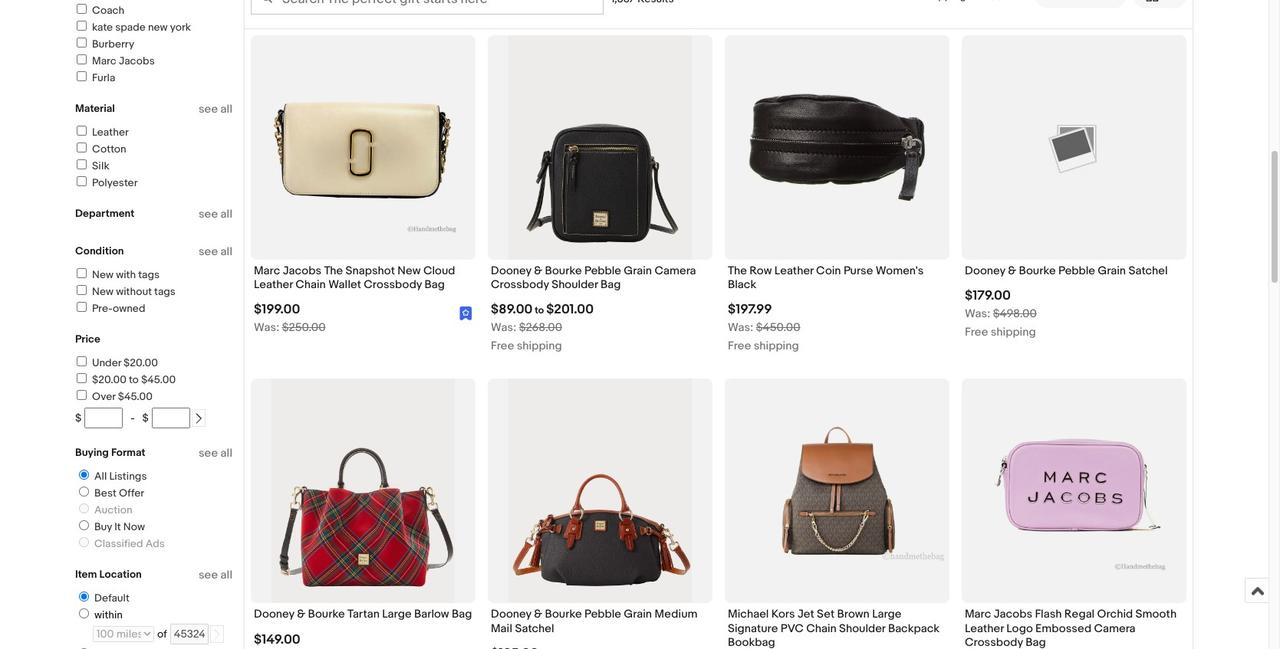 Task type: locate. For each thing, give the bounding box(es) containing it.
$20.00 up $20.00 to $45.00 in the left bottom of the page
[[124, 357, 158, 370]]

1 see from the top
[[199, 102, 218, 117]]

1 $ from the left
[[75, 412, 81, 425]]

1 vertical spatial jacobs
[[283, 264, 322, 279]]

& inside dooney & bourke pebble grain medium mail satchel
[[534, 608, 543, 623]]

camera
[[655, 264, 696, 279], [1095, 622, 1136, 637]]

marc down burberry 'link' at the left of page
[[92, 54, 117, 68]]

1 vertical spatial camera
[[1095, 622, 1136, 637]]

the left snapshot
[[324, 264, 343, 279]]

5 all from the top
[[221, 569, 233, 583]]

0 horizontal spatial free
[[491, 339, 514, 354]]

burberry link
[[74, 38, 134, 51]]

&
[[534, 264, 543, 279], [1008, 264, 1017, 279], [297, 608, 306, 623], [534, 608, 543, 623]]

Furla checkbox
[[77, 71, 87, 81]]

kate spade new york
[[92, 21, 191, 34]]

bourke left the tartan
[[308, 608, 345, 623]]

it
[[115, 521, 121, 534]]

to down under $20.00
[[129, 374, 139, 387]]

the
[[324, 264, 343, 279], [728, 264, 747, 279]]

& right mail
[[534, 608, 543, 623]]

kate spade new york link
[[74, 21, 191, 34]]

leather up "$199.00"
[[254, 278, 293, 292]]

shoulder up $201.00
[[552, 278, 598, 292]]

$ right -
[[142, 412, 149, 425]]

free inside the $197.99 was: $450.00 free shipping
[[728, 339, 752, 354]]

bourke up $498.00
[[1019, 264, 1056, 279]]

& for dooney & bourke pebble grain camera crossbody shoulder bag
[[534, 264, 543, 279]]

to inside $89.00 to $201.00 was: $268.00 free shipping
[[535, 305, 544, 317]]

1 vertical spatial chain
[[807, 622, 837, 637]]

2 see from the top
[[199, 207, 218, 222]]

2 horizontal spatial crossbody
[[965, 636, 1024, 650]]

chain right pvc
[[807, 622, 837, 637]]

4 see all from the top
[[199, 447, 233, 461]]

0 horizontal spatial crossbody
[[364, 278, 422, 292]]

dooney for dooney & bourke pebble grain satchel
[[965, 264, 1006, 279]]

[object undefined] image
[[460, 307, 473, 321]]

coach
[[92, 4, 124, 17]]

2 vertical spatial marc
[[965, 608, 992, 623]]

0 horizontal spatial satchel
[[515, 622, 554, 637]]

bourke for dooney & bourke tartan large barlow bag
[[308, 608, 345, 623]]

Under $20.00 checkbox
[[77, 357, 87, 367]]

-
[[131, 412, 135, 425]]

grain inside the "dooney & bourke pebble grain camera crossbody shoulder bag"
[[624, 264, 652, 279]]

Pre-owned checkbox
[[77, 302, 87, 312]]

2 large from the left
[[873, 608, 902, 623]]

was: down '$179.00'
[[965, 307, 991, 322]]

2 horizontal spatial jacobs
[[994, 608, 1033, 623]]

45324 text field
[[170, 625, 209, 645]]

all for condition
[[221, 245, 233, 259]]

see all for department
[[199, 207, 233, 222]]

1 all from the top
[[221, 102, 233, 117]]

marc inside marc jacobs flash regal orchid smooth leather logo embossed camera crossbody bag
[[965, 608, 992, 623]]

was: down $197.99
[[728, 321, 754, 336]]

crossbody up $89.00 at left top
[[491, 278, 549, 292]]

2 see all button from the top
[[199, 207, 233, 222]]

leather right the row
[[775, 264, 814, 279]]

pebble inside dooney & bourke pebble grain medium mail satchel
[[585, 608, 621, 623]]

now
[[123, 521, 145, 534]]

tags right without
[[154, 285, 176, 298]]

& up $268.00
[[534, 264, 543, 279]]

shipping inside the $197.99 was: $450.00 free shipping
[[754, 339, 799, 354]]

dooney & bourke tartan large barlow bag image
[[272, 379, 455, 604]]

0 horizontal spatial large
[[382, 608, 412, 623]]

4 all from the top
[[221, 447, 233, 461]]

jacobs left flash
[[994, 608, 1033, 623]]

shipping down $450.00
[[754, 339, 799, 354]]

satchel inside dooney & bourke pebble grain medium mail satchel
[[515, 622, 554, 637]]

large right brown on the right bottom of page
[[873, 608, 902, 623]]

$20.00 to $45.00
[[92, 374, 176, 387]]

shipping down $498.00
[[991, 325, 1036, 340]]

1 horizontal spatial chain
[[807, 622, 837, 637]]

jacobs for marc jacobs flash regal orchid smooth leather logo embossed camera crossbody bag
[[994, 608, 1033, 623]]

barlow
[[414, 608, 449, 623]]

Enter your search keyword text field
[[251, 0, 604, 15]]

bourke up $201.00
[[545, 264, 582, 279]]

3 all from the top
[[221, 245, 233, 259]]

to
[[535, 305, 544, 317], [129, 374, 139, 387]]

leather inside the row leather coin purse women's black
[[775, 264, 814, 279]]

shipping inside $89.00 to $201.00 was: $268.00 free shipping
[[517, 339, 562, 354]]

New without tags checkbox
[[77, 285, 87, 295]]

$45.00 down under $20.00
[[141, 374, 176, 387]]

auction link
[[73, 504, 135, 517]]

marc jacobs flash regal orchid smooth leather logo embossed camera crossbody bag
[[965, 608, 1177, 650]]

1 horizontal spatial marc
[[254, 264, 280, 279]]

1 vertical spatial marc
[[254, 264, 280, 279]]

tags
[[138, 269, 160, 282], [154, 285, 176, 298]]

free
[[965, 325, 989, 340], [491, 339, 514, 354], [728, 339, 752, 354]]

silk
[[92, 160, 110, 173]]

new inside marc jacobs the snapshot new cloud leather chain wallet crossbody bag
[[398, 264, 421, 279]]

bourke inside the "dooney & bourke pebble grain camera crossbody shoulder bag"
[[545, 264, 582, 279]]

new right new with tags option
[[92, 269, 114, 282]]

crossbody left embossed
[[965, 636, 1024, 650]]

crossbody inside marc jacobs the snapshot new cloud leather chain wallet crossbody bag
[[364, 278, 422, 292]]

was: inside $89.00 to $201.00 was: $268.00 free shipping
[[491, 321, 517, 336]]

1 vertical spatial $20.00
[[92, 374, 127, 387]]

free down $197.99
[[728, 339, 752, 354]]

marc inside marc jacobs the snapshot new cloud leather chain wallet crossbody bag
[[254, 264, 280, 279]]

to up $268.00
[[535, 305, 544, 317]]

material
[[75, 102, 115, 115]]

marc left logo
[[965, 608, 992, 623]]

Polyester checkbox
[[77, 176, 87, 186]]

1 horizontal spatial satchel
[[1129, 264, 1168, 279]]

shoulder right set
[[840, 622, 886, 637]]

cotton link
[[74, 143, 126, 156]]

leather inside marc jacobs flash regal orchid smooth leather logo embossed camera crossbody bag
[[965, 622, 1004, 637]]

dooney for dooney & bourke pebble grain medium mail satchel
[[491, 608, 532, 623]]

new left cloud
[[398, 264, 421, 279]]

dooney inside the "dooney & bourke pebble grain camera crossbody shoulder bag"
[[491, 264, 532, 279]]

5 see all button from the top
[[199, 569, 233, 583]]

$450.00
[[756, 321, 801, 336]]

$20.00 to $45.00 checkbox
[[77, 374, 87, 384]]

jacobs
[[119, 54, 155, 68], [283, 264, 322, 279], [994, 608, 1033, 623]]

chain inside the michael kors jet set brown large signature pvc chain shoulder backpack bookbag
[[807, 622, 837, 637]]

shoulder
[[552, 278, 598, 292], [840, 622, 886, 637]]

leather left logo
[[965, 622, 1004, 637]]

1 vertical spatial to
[[129, 374, 139, 387]]

0 vertical spatial satchel
[[1129, 264, 1168, 279]]

0 vertical spatial camera
[[655, 264, 696, 279]]

0 vertical spatial jacobs
[[119, 54, 155, 68]]

best offer link
[[73, 487, 147, 500]]

1 the from the left
[[324, 264, 343, 279]]

was: down $89.00 at left top
[[491, 321, 517, 336]]

$20.00 down under
[[92, 374, 127, 387]]

dooney & bourke pebble grain satchel
[[965, 264, 1168, 279]]

black
[[728, 278, 757, 292]]

bourke
[[545, 264, 582, 279], [1019, 264, 1056, 279], [308, 608, 345, 623], [545, 608, 582, 623]]

0 vertical spatial to
[[535, 305, 544, 317]]

& up '$179.00'
[[1008, 264, 1017, 279]]

jacobs for marc jacobs the snapshot new cloud leather chain wallet crossbody bag
[[283, 264, 322, 279]]

1 see all button from the top
[[199, 102, 233, 117]]

chain
[[296, 278, 326, 292], [807, 622, 837, 637]]

see for item location
[[199, 569, 218, 583]]

the row leather coin purse women's black image
[[748, 35, 927, 260]]

marc jacobs the snapshot new cloud leather chain wallet crossbody bag link
[[254, 264, 473, 296]]

0 horizontal spatial shipping
[[517, 339, 562, 354]]

pre-
[[92, 302, 113, 315]]

1 vertical spatial tags
[[154, 285, 176, 298]]

$45.00 down $20.00 to $45.00 in the left bottom of the page
[[118, 391, 153, 404]]

smooth
[[1136, 608, 1177, 623]]

Coach checkbox
[[77, 4, 87, 14]]

view: gallery view image
[[1146, 0, 1175, 4]]

1 horizontal spatial shipping
[[754, 339, 799, 354]]

marc for marc jacobs
[[92, 54, 117, 68]]

2 horizontal spatial free
[[965, 325, 989, 340]]

2 horizontal spatial shipping
[[991, 325, 1036, 340]]

dooney inside dooney & bourke pebble grain medium mail satchel
[[491, 608, 532, 623]]

condition
[[75, 245, 124, 258]]

chain left 'wallet'
[[296, 278, 326, 292]]

0 horizontal spatial camera
[[655, 264, 696, 279]]

furla
[[92, 71, 115, 84]]

pebble for $498.00
[[1059, 264, 1096, 279]]

was: inside $179.00 was: $498.00 free shipping
[[965, 307, 991, 322]]

3 see from the top
[[199, 245, 218, 259]]

0 vertical spatial tags
[[138, 269, 160, 282]]

$ down 'over $45.00' checkbox
[[75, 412, 81, 425]]

bourke inside dooney & bourke pebble grain medium mail satchel
[[545, 608, 582, 623]]

tags for new with tags
[[138, 269, 160, 282]]

see for buying format
[[199, 447, 218, 461]]

bag inside the "dooney & bourke pebble grain camera crossbody shoulder bag"
[[601, 278, 621, 292]]

1 horizontal spatial shoulder
[[840, 622, 886, 637]]

burberry
[[92, 38, 134, 51]]

2 all from the top
[[221, 207, 233, 222]]

crossbody right 'wallet'
[[364, 278, 422, 292]]

bag inside marc jacobs the snapshot new cloud leather chain wallet crossbody bag
[[425, 278, 445, 292]]

$ for maximum value text box
[[142, 412, 149, 425]]

marc jacobs
[[92, 54, 155, 68]]

crossbody inside marc jacobs flash regal orchid smooth leather logo embossed camera crossbody bag
[[965, 636, 1024, 650]]

of
[[157, 628, 167, 641]]

$179.00
[[965, 289, 1011, 304]]

3 see all from the top
[[199, 245, 233, 259]]

bag
[[425, 278, 445, 292], [601, 278, 621, 292], [452, 608, 472, 623], [1026, 636, 1046, 650]]

all for department
[[221, 207, 233, 222]]

1 horizontal spatial crossbody
[[491, 278, 549, 292]]

0 horizontal spatial chain
[[296, 278, 326, 292]]

the left the row
[[728, 264, 747, 279]]

the inside marc jacobs the snapshot new cloud leather chain wallet crossbody bag
[[324, 264, 343, 279]]

pebble inside the "dooney & bourke pebble grain camera crossbody shoulder bag"
[[585, 264, 621, 279]]

0 horizontal spatial $
[[75, 412, 81, 425]]

free down $89.00 at left top
[[491, 339, 514, 354]]

format
[[111, 447, 146, 460]]

auction
[[94, 504, 132, 517]]

bourke for dooney & bourke pebble grain camera crossbody shoulder bag
[[545, 264, 582, 279]]

best
[[94, 487, 117, 500]]

bag inside marc jacobs flash regal orchid smooth leather logo embossed camera crossbody bag
[[1026, 636, 1046, 650]]

jacobs inside marc jacobs flash regal orchid smooth leather logo embossed camera crossbody bag
[[994, 608, 1033, 623]]

0 horizontal spatial the
[[324, 264, 343, 279]]

free down '$179.00'
[[965, 325, 989, 340]]

all
[[221, 102, 233, 117], [221, 207, 233, 222], [221, 245, 233, 259], [221, 447, 233, 461], [221, 569, 233, 583]]

dooney & bourke pebble grain camera crossbody shoulder bag link
[[491, 264, 710, 296]]

bag inside dooney & bourke tartan large barlow bag link
[[452, 608, 472, 623]]

to for $89.00
[[535, 305, 544, 317]]

Burberry checkbox
[[77, 38, 87, 48]]

$89.00
[[491, 303, 533, 318]]

0 vertical spatial shoulder
[[552, 278, 598, 292]]

new up pre- at top
[[92, 285, 114, 298]]

& inside the "dooney & bourke pebble grain camera crossbody shoulder bag"
[[534, 264, 543, 279]]

see all button for material
[[199, 102, 233, 117]]

Leather checkbox
[[77, 126, 87, 136]]

jacobs down burberry at left top
[[119, 54, 155, 68]]

1 horizontal spatial jacobs
[[283, 264, 322, 279]]

1 horizontal spatial camera
[[1095, 622, 1136, 637]]

chain inside marc jacobs the snapshot new cloud leather chain wallet crossbody bag
[[296, 278, 326, 292]]

jacobs inside marc jacobs the snapshot new cloud leather chain wallet crossbody bag
[[283, 264, 322, 279]]

Cotton checkbox
[[77, 143, 87, 153]]

free inside $179.00 was: $498.00 free shipping
[[965, 325, 989, 340]]

Default radio
[[79, 592, 89, 602]]

2 horizontal spatial marc
[[965, 608, 992, 623]]

dooney & bourke pebble grain camera crossbody shoulder bag
[[491, 264, 696, 292]]

see all button
[[199, 102, 233, 117], [199, 207, 233, 222], [199, 245, 233, 259], [199, 447, 233, 461], [199, 569, 233, 583]]

1 horizontal spatial $
[[142, 412, 149, 425]]

pre-owned
[[92, 302, 146, 315]]

shipping inside $179.00 was: $498.00 free shipping
[[991, 325, 1036, 340]]

5 see from the top
[[199, 569, 218, 583]]

see for condition
[[199, 245, 218, 259]]

grain for $498.00
[[1098, 264, 1127, 279]]

jacobs left 'wallet'
[[283, 264, 322, 279]]

4 see all button from the top
[[199, 447, 233, 461]]

all listings
[[94, 470, 147, 483]]

dooney & bourke pebble grain camera crossbody shoulder bag image
[[509, 35, 692, 260]]

marc up "$199.00"
[[254, 264, 280, 279]]

2 the from the left
[[728, 264, 747, 279]]

marc jacobs link
[[74, 54, 155, 68]]

satchel
[[1129, 264, 1168, 279], [515, 622, 554, 637]]

1 vertical spatial shoulder
[[840, 622, 886, 637]]

bourke for dooney & bourke pebble grain medium mail satchel
[[545, 608, 582, 623]]

1 horizontal spatial large
[[873, 608, 902, 623]]

1 horizontal spatial to
[[535, 305, 544, 317]]

bourke right mail
[[545, 608, 582, 623]]

spade
[[115, 21, 146, 34]]

0 vertical spatial marc
[[92, 54, 117, 68]]

1 see all from the top
[[199, 102, 233, 117]]

best offer
[[94, 487, 144, 500]]

1 vertical spatial $45.00
[[118, 391, 153, 404]]

0 horizontal spatial shoulder
[[552, 278, 598, 292]]

3 see all button from the top
[[199, 245, 233, 259]]

2 see all from the top
[[199, 207, 233, 222]]

price
[[75, 333, 100, 346]]

shipping for $197.99
[[754, 339, 799, 354]]

2 $ from the left
[[142, 412, 149, 425]]

default
[[94, 592, 129, 605]]

0 horizontal spatial marc
[[92, 54, 117, 68]]

2 vertical spatial jacobs
[[994, 608, 1033, 623]]

1 horizontal spatial the
[[728, 264, 747, 279]]

4 see from the top
[[199, 447, 218, 461]]

shipping down $268.00
[[517, 339, 562, 354]]

buying
[[75, 447, 109, 460]]

tags up without
[[138, 269, 160, 282]]

see
[[199, 102, 218, 117], [199, 207, 218, 222], [199, 245, 218, 259], [199, 447, 218, 461], [199, 569, 218, 583]]

1 vertical spatial satchel
[[515, 622, 554, 637]]

Maximum Value text field
[[152, 408, 190, 429]]

was: $250.00
[[254, 321, 326, 336]]

& up $149.00
[[297, 608, 306, 623]]

new
[[398, 264, 421, 279], [92, 269, 114, 282], [92, 285, 114, 298]]

0 horizontal spatial to
[[129, 374, 139, 387]]

pre-owned link
[[74, 302, 146, 315]]

0 horizontal spatial jacobs
[[119, 54, 155, 68]]

large right the tartan
[[382, 608, 412, 623]]

logo
[[1007, 622, 1033, 637]]

0 vertical spatial chain
[[296, 278, 326, 292]]

crossbody
[[364, 278, 422, 292], [491, 278, 549, 292], [965, 636, 1024, 650]]

5 see all from the top
[[199, 569, 233, 583]]

1 horizontal spatial free
[[728, 339, 752, 354]]

free inside $89.00 to $201.00 was: $268.00 free shipping
[[491, 339, 514, 354]]

flash
[[1035, 608, 1062, 623]]



Task type: vqa. For each thing, say whether or not it's contained in the screenshot.
topmost tags
yes



Task type: describe. For each thing, give the bounding box(es) containing it.
go image
[[212, 630, 222, 641]]

cloud
[[424, 264, 455, 279]]

$149.00
[[254, 633, 301, 648]]

see all button for item location
[[199, 569, 233, 583]]

marc for marc jacobs the snapshot new cloud leather chain wallet crossbody bag
[[254, 264, 280, 279]]

under $20.00 link
[[74, 357, 158, 370]]

shoulder inside the michael kors jet set brown large signature pvc chain shoulder backpack bookbag
[[840, 622, 886, 637]]

$498.00
[[993, 307, 1037, 322]]

pebble for $201.00
[[585, 264, 621, 279]]

$250.00
[[282, 321, 326, 336]]

item
[[75, 569, 97, 582]]

was: inside the $197.99 was: $450.00 free shipping
[[728, 321, 754, 336]]

marc jacobs the snapshot new cloud leather chain wallet crossbody bag image
[[251, 35, 476, 260]]

embossed
[[1036, 622, 1092, 637]]

Best Offer radio
[[79, 487, 89, 497]]

submit price range image
[[193, 414, 204, 425]]

& for dooney & bourke pebble grain satchel
[[1008, 264, 1017, 279]]

all for buying format
[[221, 447, 233, 461]]

shoulder inside the "dooney & bourke pebble grain camera crossbody shoulder bag"
[[552, 278, 598, 292]]

medium
[[655, 608, 698, 623]]

Silk checkbox
[[77, 160, 87, 170]]

kate
[[92, 21, 113, 34]]

new without tags link
[[74, 285, 176, 298]]

all for item location
[[221, 569, 233, 583]]

crossbody inside the "dooney & bourke pebble grain camera crossbody shoulder bag"
[[491, 278, 549, 292]]

marc jacobs flash regal orchid smooth leather logo embossed camera crossbody bag image
[[962, 379, 1187, 604]]

dooney & bourke tartan large barlow bag
[[254, 608, 472, 623]]

All Listings radio
[[79, 470, 89, 480]]

item location
[[75, 569, 142, 582]]

leather up cotton
[[92, 126, 129, 139]]

see all for material
[[199, 102, 233, 117]]

dooney & bourke pebble grain medium mail satchel image
[[509, 379, 692, 604]]

ads
[[146, 538, 165, 551]]

buy
[[94, 521, 112, 534]]

coach link
[[74, 4, 124, 17]]

all listings link
[[73, 470, 150, 483]]

within radio
[[79, 609, 89, 619]]

mail
[[491, 622, 513, 637]]

to for $20.00
[[129, 374, 139, 387]]

silk link
[[74, 160, 110, 173]]

marc jacobs the snapshot new cloud leather chain wallet crossbody bag
[[254, 264, 455, 292]]

jacobs for marc jacobs
[[119, 54, 155, 68]]

& for dooney & bourke tartan large barlow bag
[[297, 608, 306, 623]]

Over $45.00 checkbox
[[77, 391, 87, 401]]

see for material
[[199, 102, 218, 117]]

all for material
[[221, 102, 233, 117]]

see all button for condition
[[199, 245, 233, 259]]

new without tags
[[92, 285, 176, 298]]

see all for item location
[[199, 569, 233, 583]]

women's
[[876, 264, 924, 279]]

the row leather coin purse women's black link
[[728, 264, 947, 296]]

location
[[99, 569, 142, 582]]

wallet
[[329, 278, 361, 292]]

leather inside marc jacobs the snapshot new cloud leather chain wallet crossbody bag
[[254, 278, 293, 292]]

Classified Ads radio
[[79, 538, 89, 548]]

classified ads
[[94, 538, 165, 551]]

regal
[[1065, 608, 1095, 623]]

buying format
[[75, 447, 146, 460]]

row
[[750, 264, 772, 279]]

michael kors jet set brown large signature pvc chain shoulder backpack bookbag
[[728, 608, 940, 650]]

new for new without tags
[[92, 285, 114, 298]]

dooney for dooney & bourke pebble grain camera crossbody shoulder bag
[[491, 264, 532, 279]]

[object undefined] image
[[460, 306, 473, 321]]

polyester link
[[74, 176, 138, 190]]

cotton
[[92, 143, 126, 156]]

grain inside dooney & bourke pebble grain medium mail satchel
[[624, 608, 652, 623]]

camera inside marc jacobs flash regal orchid smooth leather logo embossed camera crossbody bag
[[1095, 622, 1136, 637]]

purse
[[844, 264, 874, 279]]

$89.00 to $201.00 was: $268.00 free shipping
[[491, 303, 594, 354]]

dooney for dooney & bourke tartan large barlow bag
[[254, 608, 295, 623]]

with
[[116, 269, 136, 282]]

buy it now
[[94, 521, 145, 534]]

the inside the row leather coin purse women's black
[[728, 264, 747, 279]]

kors
[[772, 608, 795, 623]]

see all for condition
[[199, 245, 233, 259]]

New with tags checkbox
[[77, 269, 87, 279]]

orchid
[[1098, 608, 1134, 623]]

see all button for buying format
[[199, 447, 233, 461]]

$268.00
[[519, 321, 562, 336]]

shipping for $179.00
[[991, 325, 1036, 340]]

pvc
[[781, 622, 804, 637]]

new with tags
[[92, 269, 160, 282]]

Buy It Now radio
[[79, 521, 89, 531]]

tartan
[[348, 608, 380, 623]]

kate spade new york checkbox
[[77, 21, 87, 31]]

1 large from the left
[[382, 608, 412, 623]]

0 vertical spatial $20.00
[[124, 357, 158, 370]]

under $20.00
[[92, 357, 158, 370]]

classified ads link
[[73, 538, 168, 551]]

the row leather coin purse women's black
[[728, 264, 924, 292]]

$197.99 was: $450.00 free shipping
[[728, 303, 801, 354]]

$201.00
[[546, 303, 594, 318]]

dooney & bourke tartan large barlow bag link
[[254, 608, 473, 627]]

large inside the michael kors jet set brown large signature pvc chain shoulder backpack bookbag
[[873, 608, 902, 623]]

michael kors jet set brown large signature pvc chain shoulder backpack bookbag link
[[728, 608, 947, 650]]

over
[[92, 391, 116, 404]]

$ for minimum value text box
[[75, 412, 81, 425]]

see all for buying format
[[199, 447, 233, 461]]

set
[[817, 608, 835, 623]]

dooney & bourke pebble grain satchel link
[[965, 264, 1184, 283]]

within
[[94, 609, 123, 622]]

marc jacobs flash regal orchid smooth leather logo embossed camera crossbody bag link
[[965, 608, 1184, 650]]

coin
[[817, 264, 841, 279]]

was: down "$199.00"
[[254, 321, 280, 336]]

bourke for dooney & bourke pebble grain satchel
[[1019, 264, 1056, 279]]

new with tags link
[[74, 269, 160, 282]]

under
[[92, 357, 121, 370]]

camera inside the "dooney & bourke pebble grain camera crossbody shoulder bag"
[[655, 264, 696, 279]]

& for dooney & bourke pebble grain medium mail satchel
[[534, 608, 543, 623]]

free for $179.00
[[965, 325, 989, 340]]

bookbag
[[728, 636, 776, 650]]

Marc Jacobs checkbox
[[77, 54, 87, 64]]

backpack
[[888, 622, 940, 637]]

see all button for department
[[199, 207, 233, 222]]

default link
[[73, 592, 133, 605]]

Auction radio
[[79, 504, 89, 514]]

$179.00 was: $498.00 free shipping
[[965, 289, 1037, 340]]

owned
[[113, 302, 146, 315]]

grain for $201.00
[[624, 264, 652, 279]]

Minimum Value text field
[[85, 408, 123, 429]]

furla link
[[74, 71, 115, 84]]

see for department
[[199, 207, 218, 222]]

michael kors jet set brown large signature pvc chain shoulder backpack bookbag image
[[725, 417, 950, 567]]

classified
[[94, 538, 143, 551]]

tags for new without tags
[[154, 285, 176, 298]]

polyester
[[92, 176, 138, 190]]

over $45.00 link
[[74, 391, 153, 404]]

$197.99
[[728, 303, 772, 318]]

marc for marc jacobs flash regal orchid smooth leather logo embossed camera crossbody bag
[[965, 608, 992, 623]]

0 vertical spatial $45.00
[[141, 374, 176, 387]]

over $45.00
[[92, 391, 153, 404]]

dooney & bourke pebble grain satchel image
[[1044, 117, 1105, 178]]

free for $197.99
[[728, 339, 752, 354]]

all
[[94, 470, 107, 483]]

york
[[170, 21, 191, 34]]

new for new with tags
[[92, 269, 114, 282]]

michael
[[728, 608, 769, 623]]

$199.00
[[254, 303, 300, 318]]



